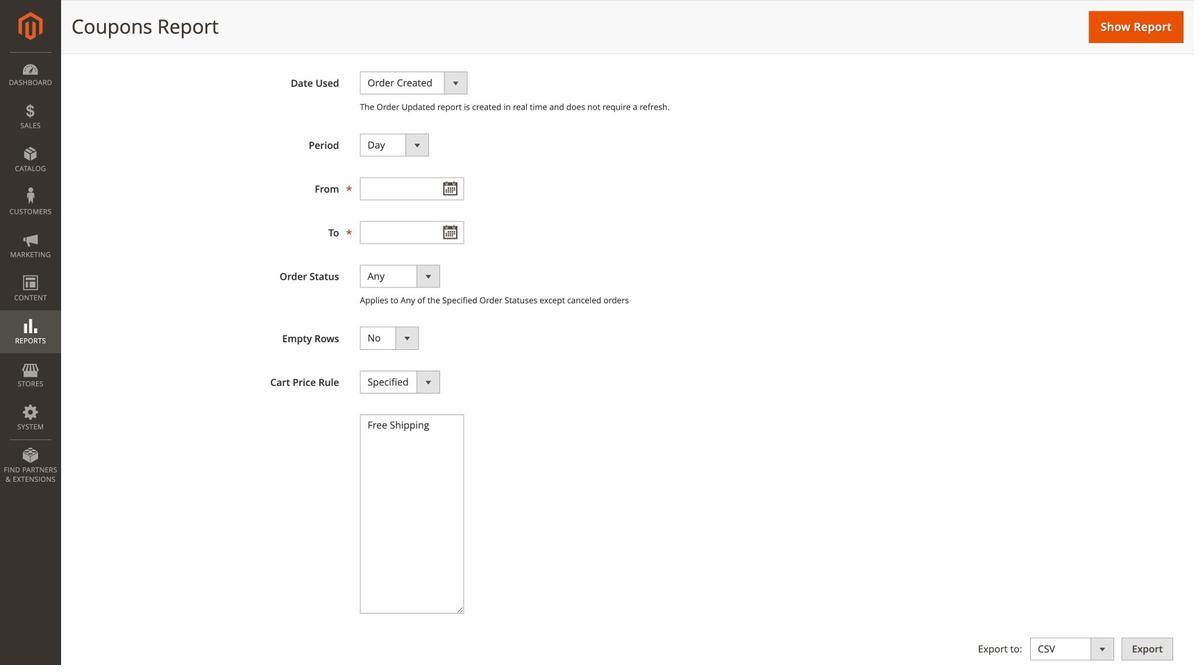Task type: locate. For each thing, give the bounding box(es) containing it.
None text field
[[360, 177, 464, 200], [360, 221, 464, 244], [360, 177, 464, 200], [360, 221, 464, 244]]

menu bar
[[0, 52, 61, 491]]

magento admin panel image
[[18, 12, 43, 40]]



